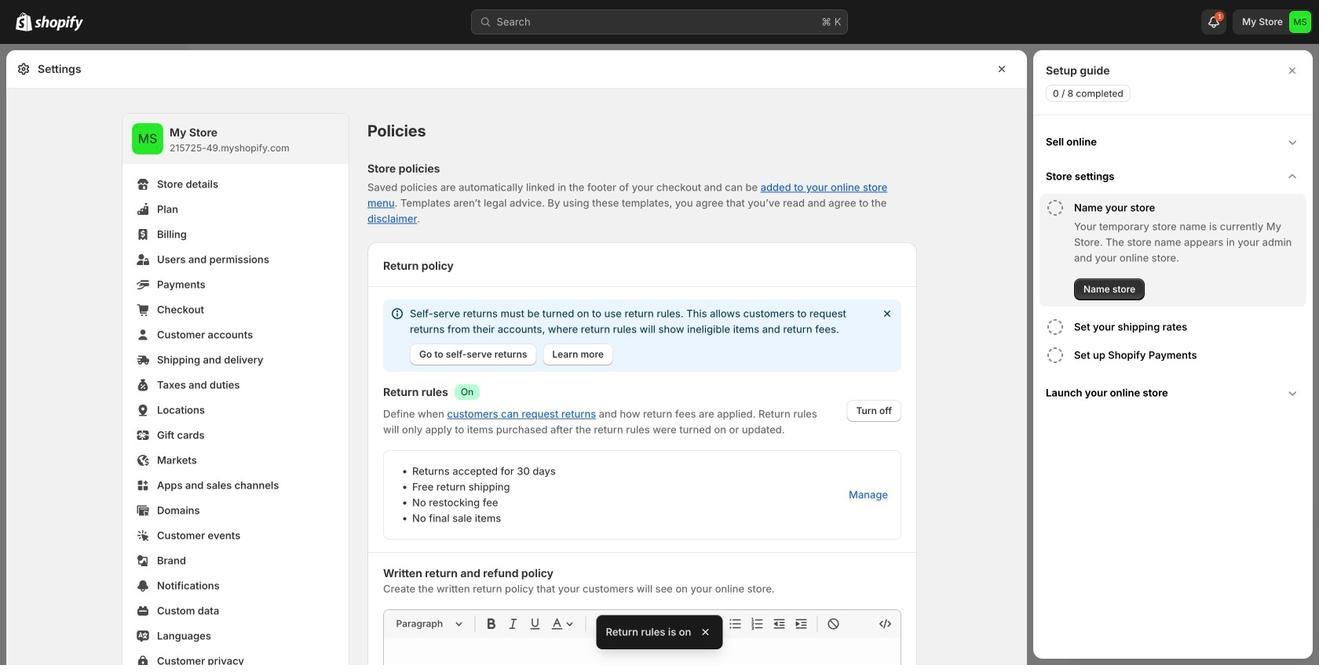 Task type: locate. For each thing, give the bounding box(es) containing it.
dialog
[[1033, 50, 1313, 660]]

status
[[383, 300, 902, 372]]

my store image
[[132, 123, 163, 155]]

shopify image
[[35, 16, 83, 31]]

my store image
[[1289, 11, 1311, 33]]

status inside settings dialog
[[383, 300, 902, 372]]



Task type: describe. For each thing, give the bounding box(es) containing it.
mark set your shipping rates as done image
[[1046, 318, 1065, 337]]

mark set up shopify payments as done image
[[1046, 346, 1065, 365]]

shop settings menu element
[[123, 114, 349, 666]]

mark name your store as done image
[[1046, 199, 1065, 218]]

settings dialog
[[6, 50, 1027, 666]]

shopify image
[[16, 12, 32, 31]]



Task type: vqa. For each thing, say whether or not it's contained in the screenshot.
my store ICON to the right
yes



